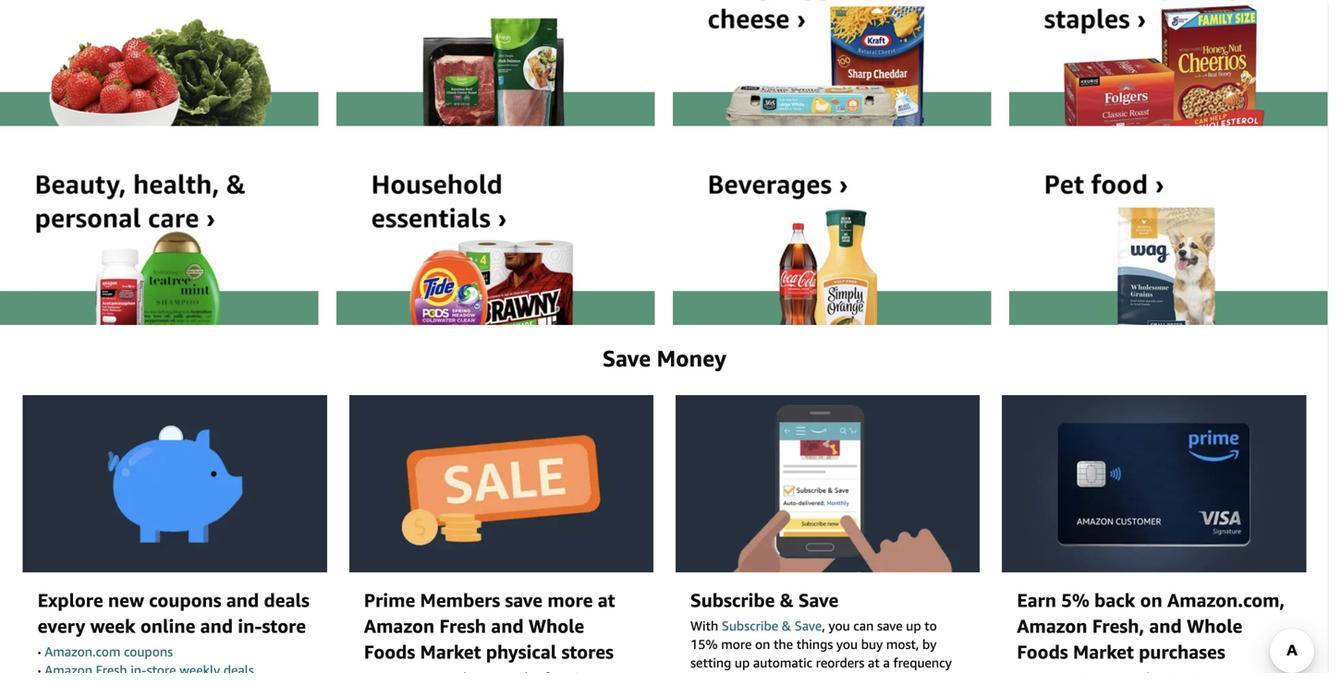 Task type: locate. For each thing, give the bounding box(es) containing it.
to
[[925, 619, 937, 634]]

coupons up online
[[149, 590, 222, 612]]

subscribe & save
[[691, 590, 839, 612]]

subscribe & save link
[[722, 619, 822, 634]]

foods for earn 5% back on amazon.com, amazon fresh, and whole foods market purchases
[[1017, 642, 1068, 664]]

1 horizontal spatial up
[[906, 619, 921, 634]]

back
[[1094, 590, 1135, 612]]

amazon inside prime members save more at amazon fresh and whole foods market physical stores
[[364, 616, 435, 638]]

more inside , you can save up to 15% more on the things you buy most, by setting up automatic reorders at a frequen
[[721, 637, 752, 653]]

you
[[829, 619, 850, 634], [837, 637, 858, 653]]

foods
[[364, 642, 415, 664], [1017, 642, 1068, 664]]

market
[[420, 642, 481, 664], [1073, 642, 1134, 664]]

more down with subscribe & save on the right bottom of the page
[[721, 637, 752, 653]]

physical
[[486, 642, 557, 664]]

0 horizontal spatial amazon
[[364, 616, 435, 638]]

fruits and vegetables image
[[0, 0, 318, 126]]

store
[[262, 616, 306, 638]]

whole down amazon.com,
[[1187, 616, 1243, 638]]

amazon down earn
[[1017, 616, 1088, 638]]

you up reorders
[[837, 637, 858, 653]]

market inside prime members save more at amazon fresh and whole foods market physical stores
[[420, 642, 481, 664]]

and up 'physical'
[[491, 616, 524, 638]]

on
[[1140, 590, 1163, 612], [755, 637, 770, 653]]

prime members save more at amazon fresh and whole foods market physical stores
[[364, 590, 615, 664]]

1 horizontal spatial whole
[[1187, 616, 1243, 638]]

0 vertical spatial coupons
[[149, 590, 222, 612]]

whole up stores at the bottom left of page
[[529, 616, 584, 638]]

foods for prime members save more at amazon fresh and whole foods market physical stores
[[364, 642, 415, 664]]

0 vertical spatial save
[[505, 590, 543, 612]]

up left to
[[906, 619, 921, 634]]

2 market from the left
[[1073, 642, 1134, 664]]

subscribe
[[691, 590, 775, 612], [722, 619, 778, 634]]

stores
[[562, 642, 614, 664]]

1 vertical spatial at
[[868, 656, 880, 671]]

more up stores at the bottom left of page
[[548, 590, 593, 612]]

at
[[598, 590, 615, 612], [868, 656, 880, 671]]

and inside earn 5% back on amazon.com, amazon fresh, and whole foods market purchases
[[1149, 616, 1182, 638]]

a
[[883, 656, 890, 671]]

explore new coupons and deals every week online and in-store image
[[23, 396, 327, 573]]

0 horizontal spatial foods
[[364, 642, 415, 664]]

0 horizontal spatial on
[[755, 637, 770, 653]]

save up things
[[795, 619, 822, 634]]

0 vertical spatial up
[[906, 619, 921, 634]]

amazon for earn
[[1017, 616, 1088, 638]]

1 market from the left
[[420, 642, 481, 664]]

1 vertical spatial coupons
[[124, 645, 173, 660]]

fresh,
[[1092, 616, 1145, 638]]

whole
[[529, 616, 584, 638], [1187, 616, 1243, 638]]

save left the money
[[603, 345, 651, 372]]

on right back
[[1140, 590, 1163, 612]]

2 foods from the left
[[1017, 642, 1068, 664]]

·
[[38, 645, 41, 660]]

money
[[657, 345, 727, 372]]

save
[[603, 345, 651, 372], [798, 590, 839, 612], [795, 619, 822, 634]]

0 horizontal spatial at
[[598, 590, 615, 612]]

at left "a"
[[868, 656, 880, 671]]

whole inside earn 5% back on amazon.com, amazon fresh, and whole foods market purchases
[[1187, 616, 1243, 638]]

buy
[[861, 637, 883, 653]]

0 horizontal spatial more
[[548, 590, 593, 612]]

save money
[[603, 345, 727, 372]]

1 vertical spatial more
[[721, 637, 752, 653]]

meat & seafood image
[[336, 0, 655, 126]]

0 vertical spatial subscribe
[[691, 590, 775, 612]]

market down fresh
[[420, 642, 481, 664]]

foods inside earn 5% back on amazon.com, amazon fresh, and whole foods market purchases
[[1017, 642, 1068, 664]]

snacks and pantry staples image
[[1009, 0, 1328, 126]]

0 vertical spatial at
[[598, 590, 615, 612]]

beauty, health, & personal care image
[[0, 144, 318, 325]]

coupons
[[149, 590, 222, 612], [124, 645, 173, 660]]

save inside , you can save up to 15% more on the things you buy most, by setting up automatic reorders at a frequen
[[877, 619, 903, 634]]

amazon.com,
[[1167, 590, 1285, 612]]

1 vertical spatial on
[[755, 637, 770, 653]]

and inside prime members save more at amazon fresh and whole foods market physical stores
[[491, 616, 524, 638]]

1 foods from the left
[[364, 642, 415, 664]]

& up the
[[782, 619, 791, 634]]

market for fresh
[[420, 642, 481, 664]]

whole inside prime members save more at amazon fresh and whole foods market physical stores
[[529, 616, 584, 638]]

coupons for amazon.com
[[124, 645, 173, 660]]

at up stores at the bottom left of page
[[598, 590, 615, 612]]

subscribe down subscribe & save
[[722, 619, 778, 634]]

0 vertical spatial on
[[1140, 590, 1163, 612]]

1 vertical spatial save
[[877, 619, 903, 634]]

you right ,
[[829, 619, 850, 634]]

subscribe & save image
[[676, 396, 980, 573]]

5%
[[1061, 590, 1090, 612]]

amazon inside earn 5% back on amazon.com, amazon fresh, and whole foods market purchases
[[1017, 616, 1088, 638]]

amazon down prime
[[364, 616, 435, 638]]

0 horizontal spatial market
[[420, 642, 481, 664]]

1 horizontal spatial on
[[1140, 590, 1163, 612]]

more
[[548, 590, 593, 612], [721, 637, 752, 653]]

automatic
[[753, 656, 813, 671]]

1 horizontal spatial save
[[877, 619, 903, 634]]

&
[[780, 590, 794, 612], [782, 619, 791, 634]]

setting
[[691, 656, 731, 671]]

0 horizontal spatial whole
[[529, 616, 584, 638]]

1 horizontal spatial foods
[[1017, 642, 1068, 664]]

· amazon.com coupons
[[38, 645, 173, 660]]

pet food image
[[1009, 144, 1328, 325]]

most,
[[886, 637, 919, 653]]

coupons down online
[[124, 645, 173, 660]]

1 horizontal spatial at
[[868, 656, 880, 671]]

1 horizontal spatial more
[[721, 637, 752, 653]]

up
[[906, 619, 921, 634], [735, 656, 750, 671]]

foods down prime
[[364, 642, 415, 664]]

week
[[90, 616, 136, 638]]

amazon.com coupons link
[[45, 645, 173, 660]]

1 amazon from the left
[[364, 616, 435, 638]]

every
[[38, 616, 85, 638]]

1 vertical spatial up
[[735, 656, 750, 671]]

amazon for prime
[[364, 616, 435, 638]]

2 whole from the left
[[1187, 616, 1243, 638]]

coupons inside explore new coupons and deals every week online and in-store
[[149, 590, 222, 612]]

foods inside prime members save more at amazon fresh and whole foods market physical stores
[[364, 642, 415, 664]]

and up purchases
[[1149, 616, 1182, 638]]

2 vertical spatial save
[[795, 619, 822, 634]]

market down fresh,
[[1073, 642, 1134, 664]]

market inside earn 5% back on amazon.com, amazon fresh, and whole foods market purchases
[[1073, 642, 1134, 664]]

1 horizontal spatial amazon
[[1017, 616, 1088, 638]]

& up subscribe & save link
[[780, 590, 794, 612]]

2 amazon from the left
[[1017, 616, 1088, 638]]

0 horizontal spatial save
[[505, 590, 543, 612]]

0 vertical spatial you
[[829, 619, 850, 634]]

foods down earn
[[1017, 642, 1068, 664]]

save
[[505, 590, 543, 612], [877, 619, 903, 634]]

save up most,
[[877, 619, 903, 634]]

subscribe up with subscribe & save on the right bottom of the page
[[691, 590, 775, 612]]

up right setting
[[735, 656, 750, 671]]

1 whole from the left
[[529, 616, 584, 638]]

save up 'physical'
[[505, 590, 543, 612]]

amazon
[[364, 616, 435, 638], [1017, 616, 1088, 638]]

1 horizontal spatial market
[[1073, 642, 1134, 664]]

with subscribe & save
[[691, 619, 822, 634]]

0 vertical spatial more
[[548, 590, 593, 612]]

save up ,
[[798, 590, 839, 612]]

whole for physical
[[529, 616, 584, 638]]

and
[[226, 590, 259, 612], [200, 616, 233, 638], [491, 616, 524, 638], [1149, 616, 1182, 638]]

on down with subscribe & save on the right bottom of the page
[[755, 637, 770, 653]]



Task type: vqa. For each thing, say whether or not it's contained in the screenshot.
more to the right
yes



Task type: describe. For each thing, give the bounding box(es) containing it.
earn 5% back on amazon.com, amazon fresh, and whole foods market purchases image
[[1002, 396, 1307, 573]]

can
[[853, 619, 874, 634]]

15%
[[691, 637, 718, 653]]

things
[[797, 637, 833, 653]]

1 vertical spatial save
[[798, 590, 839, 612]]

household essentials image
[[336, 144, 655, 325]]

purchases
[[1139, 642, 1226, 664]]

reorders
[[816, 656, 865, 671]]

on inside , you can save up to 15% more on the things you buy most, by setting up automatic reorders at a frequen
[[755, 637, 770, 653]]

coupons for new
[[149, 590, 222, 612]]

market for fresh,
[[1073, 642, 1134, 664]]

earn 5% back on amazon.com, amazon fresh, and whole foods market purchases
[[1017, 590, 1285, 664]]

save inside prime members save more at amazon fresh and whole foods market physical stores
[[505, 590, 543, 612]]

at inside prime members save more at amazon fresh and whole foods market physical stores
[[598, 590, 615, 612]]

and left in-
[[200, 616, 233, 638]]

new
[[108, 590, 144, 612]]

0 vertical spatial save
[[603, 345, 651, 372]]

1 vertical spatial subscribe
[[722, 619, 778, 634]]

dairy, eggs, & cheese image
[[673, 0, 991, 126]]

fresh
[[439, 616, 486, 638]]

more inside prime members save more at amazon fresh and whole foods market physical stores
[[548, 590, 593, 612]]

on inside earn 5% back on amazon.com, amazon fresh, and whole foods market purchases
[[1140, 590, 1163, 612]]

earn
[[1017, 590, 1057, 612]]

members
[[420, 590, 500, 612]]

amazon.com
[[45, 645, 120, 660]]

online
[[140, 616, 195, 638]]

explore
[[38, 590, 103, 612]]

whole for purchases
[[1187, 616, 1243, 638]]

at inside , you can save up to 15% more on the things you buy most, by setting up automatic reorders at a frequen
[[868, 656, 880, 671]]

0 horizontal spatial up
[[735, 656, 750, 671]]

and up in-
[[226, 590, 259, 612]]

prime members save more at amazon fresh and whole foods market physical stores image
[[349, 396, 654, 573]]

,
[[822, 619, 825, 634]]

by
[[923, 637, 937, 653]]

1 vertical spatial you
[[837, 637, 858, 653]]

prime
[[364, 590, 415, 612]]

0 vertical spatial &
[[780, 590, 794, 612]]

deals
[[264, 590, 310, 612]]

the
[[774, 637, 793, 653]]

explore new coupons and deals every week online and in-store
[[38, 590, 310, 638]]

with
[[691, 619, 718, 634]]

, you can save up to 15% more on the things you buy most, by setting up automatic reorders at a frequen
[[691, 619, 955, 674]]

in-
[[238, 616, 262, 638]]

beverages image
[[673, 144, 991, 325]]

1 vertical spatial &
[[782, 619, 791, 634]]



